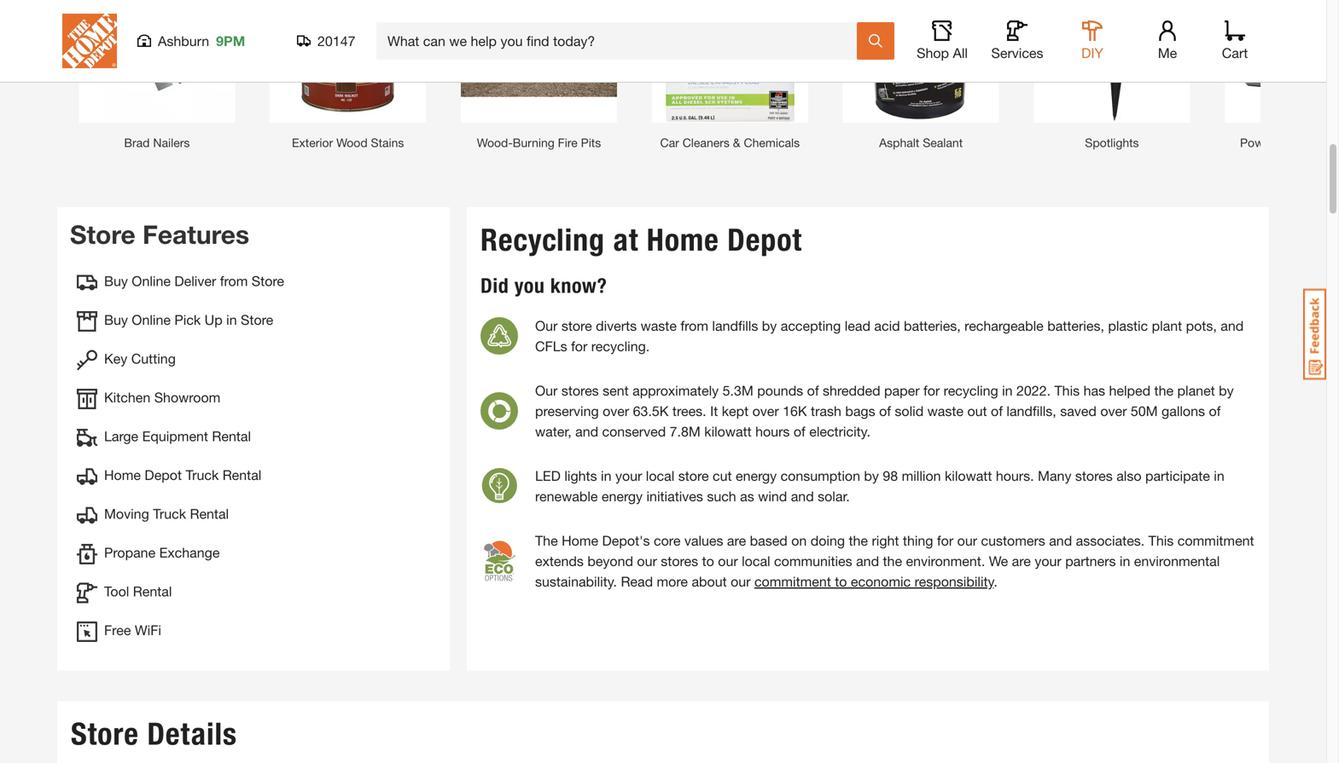 Task type: vqa. For each thing, say whether or not it's contained in the screenshot.
the leftmost batteries,
yes



Task type: describe. For each thing, give the bounding box(es) containing it.
kept
[[722, 403, 749, 420]]

our up about
[[718, 554, 738, 570]]

power tool combo
[[1240, 136, 1339, 150]]

consumption
[[781, 468, 860, 484]]

3 over from the left
[[1101, 403, 1127, 420]]

feedback link image
[[1303, 289, 1326, 381]]

.
[[994, 574, 998, 590]]

electricity.
[[809, 424, 871, 440]]

our stores sent approximately 5.3m pounds of shredded paper for recycling in 2022. this has helped the planet by preserving over 63.5k trees. it kept over 16k trash bags of solid waste out of landfills, saved over 50m gallons of water, and conserved 7.8m kilowatt hours of electricity.
[[535, 383, 1234, 440]]

of left solid
[[879, 403, 891, 420]]

car cleaners & chemicals image
[[652, 0, 808, 123]]

based
[[750, 533, 788, 549]]

of right out
[[991, 403, 1003, 420]]

exchange
[[159, 545, 220, 561]]

in right lights
[[601, 468, 612, 484]]

the
[[535, 533, 558, 549]]

preserving
[[535, 403, 599, 420]]

diy button
[[1065, 20, 1120, 61]]

0 vertical spatial energy
[[736, 468, 777, 484]]

1 vertical spatial home
[[104, 467, 141, 484]]

eco_image image for our stores sent approximately 5.3m pounds of shredded paper for recycling in 2022. this has helped the planet by preserving over 63.5k trees. it kept over 16k trash bags of solid waste out of landfills, saved over 50m gallons of water, and conserved 7.8m kilowatt hours of electricity.
[[481, 393, 518, 430]]

moving
[[104, 506, 149, 522]]

20147 button
[[297, 32, 356, 50]]

large equipment rental
[[104, 428, 251, 445]]

landfills,
[[1007, 403, 1057, 420]]

lights
[[565, 468, 597, 484]]

more
[[657, 574, 688, 590]]

98
[[883, 468, 898, 484]]

commitment inside the home depot's core values are based on doing the right thing for our customers and associates. this commitment extends beyond our stores to our local communities and the environment. we are your partners in environmental sustainability. read more about our
[[1178, 533, 1254, 549]]

home inside the home depot's core values are based on doing the right thing for our customers and associates. this commitment extends beyond our stores to our local communities and the environment. we are your partners in environmental sustainability. read more about our
[[562, 533, 598, 549]]

hours
[[755, 424, 790, 440]]

responsibility
[[915, 574, 994, 590]]

power tool combo kits image
[[1225, 0, 1339, 123]]

ashburn
[[158, 33, 209, 49]]

propane
[[104, 545, 155, 561]]

doing
[[811, 533, 845, 549]]

extends
[[535, 554, 584, 570]]

deliver
[[174, 273, 216, 289]]

for inside the home depot's core values are based on doing the right thing for our customers and associates. this commitment extends beyond our stores to our local communities and the environment. we are your partners in environmental sustainability. read more about our
[[937, 533, 954, 549]]

asphalt
[[879, 136, 920, 150]]

50m
[[1131, 403, 1158, 420]]

environment.
[[906, 554, 985, 570]]

many
[[1038, 468, 1072, 484]]

beyond
[[588, 554, 633, 570]]

out
[[967, 403, 987, 420]]

trees.
[[673, 403, 706, 420]]

of down planet
[[1209, 403, 1221, 420]]

eco_image image for our store diverts waste from landfills by accepting lead acid batteries, rechargeable batteries, plastic plant pots, and cfls for recycling.
[[481, 318, 518, 355]]

saved
[[1060, 403, 1097, 420]]

1 horizontal spatial to
[[835, 574, 847, 590]]

chemicals
[[744, 136, 800, 150]]

diy
[[1082, 45, 1104, 61]]

store features
[[70, 219, 249, 250]]

has
[[1084, 383, 1105, 399]]

stores inside our stores sent approximately 5.3m pounds of shredded paper for recycling in 2022. this has helped the planet by preserving over 63.5k trees. it kept over 16k trash bags of solid waste out of landfills, saved over 50m gallons of water, and conserved 7.8m kilowatt hours of electricity.
[[561, 383, 599, 399]]

your inside the home depot's core values are based on doing the right thing for our customers and associates. this commitment extends beyond our stores to our local communities and the environment. we are your partners in environmental sustainability. read more about our
[[1035, 554, 1062, 570]]

of down 16k
[[794, 424, 806, 440]]

car cleaners & chemicals link
[[652, 0, 808, 150]]

by inside our stores sent approximately 5.3m pounds of shredded paper for recycling in 2022. this has helped the planet by preserving over 63.5k trees. it kept over 16k trash bags of solid waste out of landfills, saved over 50m gallons of water, and conserved 7.8m kilowatt hours of electricity.
[[1219, 383, 1234, 399]]

read
[[621, 574, 653, 590]]

led
[[535, 468, 561, 484]]

helped
[[1109, 383, 1151, 399]]

stains
[[371, 136, 404, 150]]

hours.
[[996, 468, 1034, 484]]

home depot truck rental
[[104, 467, 261, 484]]

stores inside the home depot's core values are based on doing the right thing for our customers and associates. this commitment extends beyond our stores to our local communities and the environment. we are your partners in environmental sustainability. read more about our
[[661, 554, 698, 570]]

commitment to economic responsibility link
[[755, 574, 994, 590]]

in right up
[[226, 312, 237, 328]]

2 vertical spatial the
[[883, 554, 902, 570]]

kilowatt inside our stores sent approximately 5.3m pounds of shredded paper for recycling in 2022. this has helped the planet by preserving over 63.5k trees. it kept over 16k trash bags of solid waste out of landfills, saved over 50m gallons of water, and conserved 7.8m kilowatt hours of electricity.
[[704, 424, 752, 440]]

plastic
[[1108, 318, 1148, 334]]

7.8m
[[670, 424, 701, 440]]

asphalt sealant image
[[843, 0, 999, 123]]

we
[[989, 554, 1008, 570]]

free wifi
[[104, 623, 161, 639]]

features
[[143, 219, 249, 250]]

cart
[[1222, 45, 1248, 61]]

0 horizontal spatial are
[[727, 533, 746, 549]]

wood-burning fire pits
[[477, 136, 601, 150]]

by inside our store diverts waste from landfills by accepting lead acid batteries, rechargeable batteries, plastic plant pots, and cfls for recycling.
[[762, 318, 777, 334]]

online for pick
[[132, 312, 171, 328]]

landfills
[[712, 318, 758, 334]]

2 horizontal spatial home
[[647, 221, 719, 259]]

buy online pick up in store
[[104, 312, 273, 328]]

about
[[692, 574, 727, 590]]

exterior
[[292, 136, 333, 150]]

depot's
[[602, 533, 650, 549]]

online for deliver
[[132, 273, 171, 289]]

participate
[[1145, 468, 1210, 484]]

spotlights image
[[1034, 0, 1190, 123]]

What can we help you find today? search field
[[388, 23, 856, 59]]

did you know?
[[481, 274, 607, 298]]

sealant
[[923, 136, 963, 150]]

key
[[104, 351, 127, 367]]

rental down the large equipment rental
[[223, 467, 261, 484]]

and up partners
[[1049, 533, 1072, 549]]

1 over from the left
[[603, 403, 629, 420]]

in right participate
[[1214, 468, 1225, 484]]

your inside "led lights in your local store cut energy consumption by 98 million kilowatt hours. many stores also participate in renewable energy initiatives such as wind and solar."
[[615, 468, 642, 484]]

of up trash
[[807, 383, 819, 399]]

and inside "led lights in your local store cut energy consumption by 98 million kilowatt hours. many stores also participate in renewable energy initiatives such as wind and solar."
[[791, 489, 814, 505]]

rental up wifi
[[133, 584, 172, 600]]

0 horizontal spatial from
[[220, 273, 248, 289]]

in inside the home depot's core values are based on doing the right thing for our customers and associates. this commitment extends beyond our stores to our local communities and the environment. we are your partners in environmental sustainability. read more about our
[[1120, 554, 1130, 570]]

63.5k
[[633, 403, 669, 420]]

stores inside "led lights in your local store cut energy consumption by 98 million kilowatt hours. many stores also participate in renewable energy initiatives such as wind and solar."
[[1075, 468, 1113, 484]]

renewable
[[535, 489, 598, 505]]

recycling
[[944, 383, 998, 399]]

and inside our stores sent approximately 5.3m pounds of shredded paper for recycling in 2022. this has helped the planet by preserving over 63.5k trees. it kept over 16k trash bags of solid waste out of landfills, saved over 50m gallons of water, and conserved 7.8m kilowatt hours of electricity.
[[575, 424, 598, 440]]

up
[[205, 312, 223, 328]]

at
[[613, 221, 639, 259]]

equipment
[[142, 428, 208, 445]]

sent
[[603, 383, 629, 399]]

2 over from the left
[[752, 403, 779, 420]]

trash
[[811, 403, 842, 420]]

1 batteries, from the left
[[904, 318, 961, 334]]

&
[[733, 136, 741, 150]]

16k
[[783, 403, 807, 420]]

lead
[[845, 318, 871, 334]]

such
[[707, 489, 736, 505]]

conserved
[[602, 424, 666, 440]]

spotlights
[[1085, 136, 1139, 150]]

1 vertical spatial tool
[[104, 584, 129, 600]]

acid
[[874, 318, 900, 334]]



Task type: locate. For each thing, give the bounding box(es) containing it.
0 horizontal spatial batteries,
[[904, 318, 961, 334]]

this inside our stores sent approximately 5.3m pounds of shredded paper for recycling in 2022. this has helped the planet by preserving over 63.5k trees. it kept over 16k trash bags of solid waste out of landfills, saved over 50m gallons of water, and conserved 7.8m kilowatt hours of electricity.
[[1055, 383, 1080, 399]]

store up initiatives
[[678, 468, 709, 484]]

exterior wood stains image
[[270, 0, 426, 123]]

led lights in your local store cut energy consumption by 98 million kilowatt hours. many stores also participate in renewable energy initiatives such as wind and solar.
[[535, 468, 1225, 505]]

1 horizontal spatial stores
[[661, 554, 698, 570]]

1 horizontal spatial this
[[1149, 533, 1174, 549]]

0 horizontal spatial waste
[[641, 318, 677, 334]]

0 vertical spatial stores
[[561, 383, 599, 399]]

1 horizontal spatial are
[[1012, 554, 1031, 570]]

1 horizontal spatial home
[[562, 533, 598, 549]]

our right about
[[731, 574, 751, 590]]

1 horizontal spatial tool
[[1278, 136, 1299, 150]]

1 vertical spatial local
[[742, 554, 770, 570]]

0 horizontal spatial to
[[702, 554, 714, 570]]

2 vertical spatial home
[[562, 533, 598, 549]]

in down associates.
[[1120, 554, 1130, 570]]

stores up preserving
[[561, 383, 599, 399]]

to inside the home depot's core values are based on doing the right thing for our customers and associates. this commitment extends beyond our stores to our local communities and the environment. we are your partners in environmental sustainability. read more about our
[[702, 554, 714, 570]]

also
[[1117, 468, 1142, 484]]

recycling.
[[591, 338, 650, 355]]

fire
[[558, 136, 578, 150]]

1 online from the top
[[132, 273, 171, 289]]

0 horizontal spatial home
[[104, 467, 141, 484]]

0 vertical spatial by
[[762, 318, 777, 334]]

shop all
[[917, 45, 968, 61]]

shop all button
[[915, 20, 970, 61]]

right
[[872, 533, 899, 549]]

1 horizontal spatial over
[[752, 403, 779, 420]]

approximately
[[633, 383, 719, 399]]

1 our from the top
[[535, 318, 558, 334]]

over down sent on the bottom of the page
[[603, 403, 629, 420]]

0 vertical spatial kilowatt
[[704, 424, 752, 440]]

1 vertical spatial stores
[[1075, 468, 1113, 484]]

tool up free
[[104, 584, 129, 600]]

our inside our stores sent approximately 5.3m pounds of shredded paper for recycling in 2022. this has helped the planet by preserving over 63.5k trees. it kept over 16k trash bags of solid waste out of landfills, saved over 50m gallons of water, and conserved 7.8m kilowatt hours of electricity.
[[535, 383, 558, 399]]

0 vertical spatial commitment
[[1178, 533, 1254, 549]]

rental up exchange
[[190, 506, 229, 522]]

our
[[535, 318, 558, 334], [535, 383, 558, 399]]

your down customers
[[1035, 554, 1062, 570]]

by right landfills
[[762, 318, 777, 334]]

details
[[147, 716, 237, 753]]

energy
[[736, 468, 777, 484], [602, 489, 643, 505]]

sustainability.
[[535, 574, 617, 590]]

0 vertical spatial from
[[220, 273, 248, 289]]

0 vertical spatial waste
[[641, 318, 677, 334]]

batteries,
[[904, 318, 961, 334], [1047, 318, 1104, 334]]

for inside our store diverts waste from landfills by accepting lead acid batteries, rechargeable batteries, plastic plant pots, and cfls for recycling.
[[571, 338, 588, 355]]

over
[[603, 403, 629, 420], [752, 403, 779, 420], [1101, 403, 1127, 420]]

local up initiatives
[[646, 468, 675, 484]]

solid
[[895, 403, 924, 420]]

by inside "led lights in your local store cut energy consumption by 98 million kilowatt hours. many stores also participate in renewable energy initiatives such as wind and solar."
[[864, 468, 879, 484]]

for right "paper"
[[924, 383, 940, 399]]

truck down the large equipment rental
[[186, 467, 219, 484]]

for inside our stores sent approximately 5.3m pounds of shredded paper for recycling in 2022. this has helped the planet by preserving over 63.5k trees. it kept over 16k trash bags of solid waste out of landfills, saved over 50m gallons of water, and conserved 7.8m kilowatt hours of electricity.
[[924, 383, 940, 399]]

0 horizontal spatial kilowatt
[[704, 424, 752, 440]]

power tool combo link
[[1225, 0, 1339, 150]]

1 vertical spatial by
[[1219, 383, 1234, 399]]

wood-burning fire pits image
[[461, 0, 617, 123]]

1 horizontal spatial energy
[[736, 468, 777, 484]]

your
[[615, 468, 642, 484], [1035, 554, 1062, 570]]

commitment to economic responsibility .
[[755, 574, 998, 590]]

buy up key
[[104, 312, 128, 328]]

1 vertical spatial this
[[1149, 533, 1174, 549]]

eco_image image
[[481, 318, 518, 355], [481, 393, 518, 430], [481, 468, 518, 505], [481, 538, 518, 586]]

2 online from the top
[[132, 312, 171, 328]]

on
[[791, 533, 807, 549]]

home down the large
[[104, 467, 141, 484]]

cutting
[[131, 351, 176, 367]]

to up about
[[702, 554, 714, 570]]

1 horizontal spatial by
[[864, 468, 879, 484]]

1 vertical spatial kilowatt
[[945, 468, 992, 484]]

waste right diverts
[[641, 318, 677, 334]]

1 buy from the top
[[104, 273, 128, 289]]

buy down store features
[[104, 273, 128, 289]]

1 vertical spatial our
[[535, 383, 558, 399]]

home right at
[[647, 221, 719, 259]]

0 vertical spatial buy
[[104, 273, 128, 289]]

stores left also
[[1075, 468, 1113, 484]]

key cutting
[[104, 351, 176, 367]]

stores up more
[[661, 554, 698, 570]]

commitment up the environmental
[[1178, 533, 1254, 549]]

local down based on the bottom
[[742, 554, 770, 570]]

and right pots,
[[1221, 318, 1244, 334]]

and up 'commitment to economic responsibility' link
[[856, 554, 879, 570]]

1 vertical spatial for
[[924, 383, 940, 399]]

1 vertical spatial truck
[[153, 506, 186, 522]]

1 horizontal spatial from
[[681, 318, 708, 334]]

the inside our stores sent approximately 5.3m pounds of shredded paper for recycling in 2022. this has helped the planet by preserving over 63.5k trees. it kept over 16k trash bags of solid waste out of landfills, saved over 50m gallons of water, and conserved 7.8m kilowatt hours of electricity.
[[1154, 383, 1174, 399]]

recycling at home depot
[[481, 221, 802, 259]]

over up hours on the bottom right of page
[[752, 403, 779, 420]]

2 vertical spatial stores
[[661, 554, 698, 570]]

1 horizontal spatial batteries,
[[1047, 318, 1104, 334]]

0 vertical spatial store
[[561, 318, 592, 334]]

know?
[[550, 274, 607, 298]]

0 vertical spatial for
[[571, 338, 588, 355]]

the home depot logo image
[[62, 14, 117, 68]]

0 horizontal spatial depot
[[145, 467, 182, 484]]

1 vertical spatial store
[[678, 468, 709, 484]]

5.3m
[[723, 383, 754, 399]]

0 vertical spatial the
[[1154, 383, 1174, 399]]

0 vertical spatial tool
[[1278, 136, 1299, 150]]

and down preserving
[[575, 424, 598, 440]]

2 horizontal spatial over
[[1101, 403, 1127, 420]]

2 horizontal spatial by
[[1219, 383, 1234, 399]]

1 horizontal spatial the
[[883, 554, 902, 570]]

0 vertical spatial this
[[1055, 383, 1080, 399]]

1 vertical spatial to
[[835, 574, 847, 590]]

0 vertical spatial online
[[132, 273, 171, 289]]

1 eco_image image from the top
[[481, 318, 518, 355]]

1 vertical spatial waste
[[928, 403, 964, 420]]

2 vertical spatial by
[[864, 468, 879, 484]]

kilowatt down the kept
[[704, 424, 752, 440]]

1 vertical spatial your
[[1035, 554, 1062, 570]]

solar.
[[818, 489, 850, 505]]

to down communities
[[835, 574, 847, 590]]

1 vertical spatial the
[[849, 533, 868, 549]]

0 vertical spatial are
[[727, 533, 746, 549]]

our up preserving
[[535, 383, 558, 399]]

from right deliver
[[220, 273, 248, 289]]

energy up as
[[736, 468, 777, 484]]

rental right equipment
[[212, 428, 251, 445]]

2 horizontal spatial stores
[[1075, 468, 1113, 484]]

online left pick
[[132, 312, 171, 328]]

kilowatt left hours.
[[945, 468, 992, 484]]

commitment down communities
[[755, 574, 831, 590]]

local inside "led lights in your local store cut energy consumption by 98 million kilowatt hours. many stores also participate in renewable energy initiatives such as wind and solar."
[[646, 468, 675, 484]]

brad nailers
[[124, 136, 190, 150]]

1 horizontal spatial kilowatt
[[945, 468, 992, 484]]

for up environment.
[[937, 533, 954, 549]]

cart link
[[1216, 20, 1254, 61]]

eco_image image left water, on the left bottom of page
[[481, 393, 518, 430]]

0 vertical spatial truck
[[186, 467, 219, 484]]

1 vertical spatial buy
[[104, 312, 128, 328]]

environmental
[[1134, 554, 1220, 570]]

store inside our store diverts waste from landfills by accepting lead acid batteries, rechargeable batteries, plastic plant pots, and cfls for recycling.
[[561, 318, 592, 334]]

1 vertical spatial online
[[132, 312, 171, 328]]

0 horizontal spatial energy
[[602, 489, 643, 505]]

eco_image image for led lights in your local store cut energy consumption by 98 million kilowatt hours. many stores also participate in renewable energy initiatives such as wind and solar.
[[481, 468, 518, 505]]

2 eco_image image from the top
[[481, 393, 518, 430]]

0 horizontal spatial tool
[[104, 584, 129, 600]]

home up extends
[[562, 533, 598, 549]]

online left deliver
[[132, 273, 171, 289]]

2022.
[[1017, 383, 1051, 399]]

waste inside our stores sent approximately 5.3m pounds of shredded paper for recycling in 2022. this has helped the planet by preserving over 63.5k trees. it kept over 16k trash bags of solid waste out of landfills, saved over 50m gallons of water, and conserved 7.8m kilowatt hours of electricity.
[[928, 403, 964, 420]]

free
[[104, 623, 131, 639]]

it
[[710, 403, 718, 420]]

0 vertical spatial home
[[647, 221, 719, 259]]

combo
[[1303, 136, 1339, 150]]

batteries, left plastic
[[1047, 318, 1104, 334]]

in inside our stores sent approximately 5.3m pounds of shredded paper for recycling in 2022. this has helped the planet by preserving over 63.5k trees. it kept over 16k trash bags of solid waste out of landfills, saved over 50m gallons of water, and conserved 7.8m kilowatt hours of electricity.
[[1002, 383, 1013, 399]]

0 vertical spatial local
[[646, 468, 675, 484]]

buy for buy online pick up in store
[[104, 312, 128, 328]]

0 horizontal spatial by
[[762, 318, 777, 334]]

1 horizontal spatial depot
[[727, 221, 802, 259]]

wind
[[758, 489, 787, 505]]

by left 98
[[864, 468, 879, 484]]

water,
[[535, 424, 572, 440]]

our up environment.
[[957, 533, 977, 549]]

shop
[[917, 45, 949, 61]]

waste left out
[[928, 403, 964, 420]]

your down conserved
[[615, 468, 642, 484]]

the up gallons
[[1154, 383, 1174, 399]]

waste inside our store diverts waste from landfills by accepting lead acid batteries, rechargeable batteries, plastic plant pots, and cfls for recycling.
[[641, 318, 677, 334]]

0 vertical spatial to
[[702, 554, 714, 570]]

recycling
[[481, 221, 605, 259]]

planet
[[1178, 383, 1215, 399]]

our up cfls
[[535, 318, 558, 334]]

1 horizontal spatial commitment
[[1178, 533, 1254, 549]]

you
[[514, 274, 545, 298]]

0 horizontal spatial commitment
[[755, 574, 831, 590]]

the left the right
[[849, 533, 868, 549]]

2 vertical spatial for
[[937, 533, 954, 549]]

this up saved
[[1055, 383, 1080, 399]]

1 vertical spatial depot
[[145, 467, 182, 484]]

and inside our store diverts waste from landfills by accepting lead acid batteries, rechargeable batteries, plastic plant pots, and cfls for recycling.
[[1221, 318, 1244, 334]]

our for our stores sent approximately 5.3m pounds of shredded paper for recycling in 2022. this has helped the planet by preserving over 63.5k trees. it kept over 16k trash bags of solid waste out of landfills, saved over 50m gallons of water, and conserved 7.8m kilowatt hours of electricity.
[[535, 383, 558, 399]]

eco_image image left led
[[481, 468, 518, 505]]

wood-burning fire pits link
[[461, 0, 617, 150]]

this inside the home depot's core values are based on doing the right thing for our customers and associates. this commitment extends beyond our stores to our local communities and the environment. we are your partners in environmental sustainability. read more about our
[[1149, 533, 1174, 549]]

pots,
[[1186, 318, 1217, 334]]

0 vertical spatial depot
[[727, 221, 802, 259]]

in left 2022.
[[1002, 383, 1013, 399]]

are left based on the bottom
[[727, 533, 746, 549]]

initiatives
[[647, 489, 703, 505]]

for right cfls
[[571, 338, 588, 355]]

this up the environmental
[[1149, 533, 1174, 549]]

0 horizontal spatial this
[[1055, 383, 1080, 399]]

0 horizontal spatial the
[[849, 533, 868, 549]]

our for our store diverts waste from landfills by accepting lead acid batteries, rechargeable batteries, plastic plant pots, and cfls for recycling.
[[535, 318, 558, 334]]

eco_image image for the home depot's core values are based on doing the right thing for our customers and associates. this commitment extends beyond our stores to our local communities and the environment. we are your partners in environmental sustainability. read more about our
[[481, 538, 518, 586]]

our inside our store diverts waste from landfills by accepting lead acid batteries, rechargeable batteries, plastic plant pots, and cfls for recycling.
[[535, 318, 558, 334]]

accepting
[[781, 318, 841, 334]]

eco_image image down the did
[[481, 318, 518, 355]]

tool rental
[[104, 584, 172, 600]]

energy up depot's
[[602, 489, 643, 505]]

3 eco_image image from the top
[[481, 468, 518, 505]]

services
[[991, 45, 1043, 61]]

pick
[[174, 312, 201, 328]]

0 vertical spatial our
[[535, 318, 558, 334]]

large
[[104, 428, 138, 445]]

2 horizontal spatial the
[[1154, 383, 1174, 399]]

commitment
[[1178, 533, 1254, 549], [755, 574, 831, 590]]

kilowatt inside "led lights in your local store cut energy consumption by 98 million kilowatt hours. many stores also participate in renewable energy initiatives such as wind and solar."
[[945, 468, 992, 484]]

2 our from the top
[[535, 383, 558, 399]]

1 vertical spatial are
[[1012, 554, 1031, 570]]

2 batteries, from the left
[[1047, 318, 1104, 334]]

1 vertical spatial energy
[[602, 489, 643, 505]]

1 horizontal spatial store
[[678, 468, 709, 484]]

1 horizontal spatial waste
[[928, 403, 964, 420]]

our
[[957, 533, 977, 549], [637, 554, 657, 570], [718, 554, 738, 570], [731, 574, 751, 590]]

tool right power
[[1278, 136, 1299, 150]]

store
[[561, 318, 592, 334], [678, 468, 709, 484]]

buy for buy online deliver from store
[[104, 273, 128, 289]]

0 vertical spatial your
[[615, 468, 642, 484]]

from inside our store diverts waste from landfills by accepting lead acid batteries, rechargeable batteries, plastic plant pots, and cfls for recycling.
[[681, 318, 708, 334]]

0 horizontal spatial store
[[561, 318, 592, 334]]

and down consumption
[[791, 489, 814, 505]]

1 vertical spatial from
[[681, 318, 708, 334]]

4 eco_image image from the top
[[481, 538, 518, 586]]

truck up propane exchange
[[153, 506, 186, 522]]

local inside the home depot's core values are based on doing the right thing for our customers and associates. this commitment extends beyond our stores to our local communities and the environment. we are your partners in environmental sustainability. read more about our
[[742, 554, 770, 570]]

communities
[[774, 554, 852, 570]]

over down helped
[[1101, 403, 1127, 420]]

1 horizontal spatial local
[[742, 554, 770, 570]]

0 horizontal spatial stores
[[561, 383, 599, 399]]

by
[[762, 318, 777, 334], [1219, 383, 1234, 399], [864, 468, 879, 484]]

0 horizontal spatial over
[[603, 403, 629, 420]]

for
[[571, 338, 588, 355], [924, 383, 940, 399], [937, 533, 954, 549]]

cleaners
[[683, 136, 730, 150]]

this
[[1055, 383, 1080, 399], [1149, 533, 1174, 549]]

me
[[1158, 45, 1177, 61]]

brad nailers image
[[79, 0, 235, 123]]

are down customers
[[1012, 554, 1031, 570]]

our up read
[[637, 554, 657, 570]]

store inside "led lights in your local store cut energy consumption by 98 million kilowatt hours. many stores also participate in renewable energy initiatives such as wind and solar."
[[678, 468, 709, 484]]

the down the right
[[883, 554, 902, 570]]

0 horizontal spatial local
[[646, 468, 675, 484]]

cfls
[[535, 338, 567, 355]]

moving truck rental
[[104, 506, 229, 522]]

eco_image image left the 'the'
[[481, 538, 518, 586]]

exterior wood stains link
[[270, 0, 426, 150]]

services button
[[990, 20, 1045, 61]]

from left landfills
[[681, 318, 708, 334]]

values
[[684, 533, 723, 549]]

store up cfls
[[561, 318, 592, 334]]

thing
[[903, 533, 933, 549]]

nailers
[[153, 136, 190, 150]]

1 vertical spatial commitment
[[755, 574, 831, 590]]

wifi
[[135, 623, 161, 639]]

did
[[481, 274, 509, 298]]

batteries, right acid
[[904, 318, 961, 334]]

asphalt sealant
[[879, 136, 963, 150]]

2 buy from the top
[[104, 312, 128, 328]]

1 horizontal spatial your
[[1035, 554, 1062, 570]]

car cleaners & chemicals
[[660, 136, 800, 150]]

wood-
[[477, 136, 513, 150]]

0 horizontal spatial your
[[615, 468, 642, 484]]

by right planet
[[1219, 383, 1234, 399]]

showroom
[[154, 390, 220, 406]]

buy online deliver from store
[[104, 273, 284, 289]]

truck
[[186, 467, 219, 484], [153, 506, 186, 522]]



